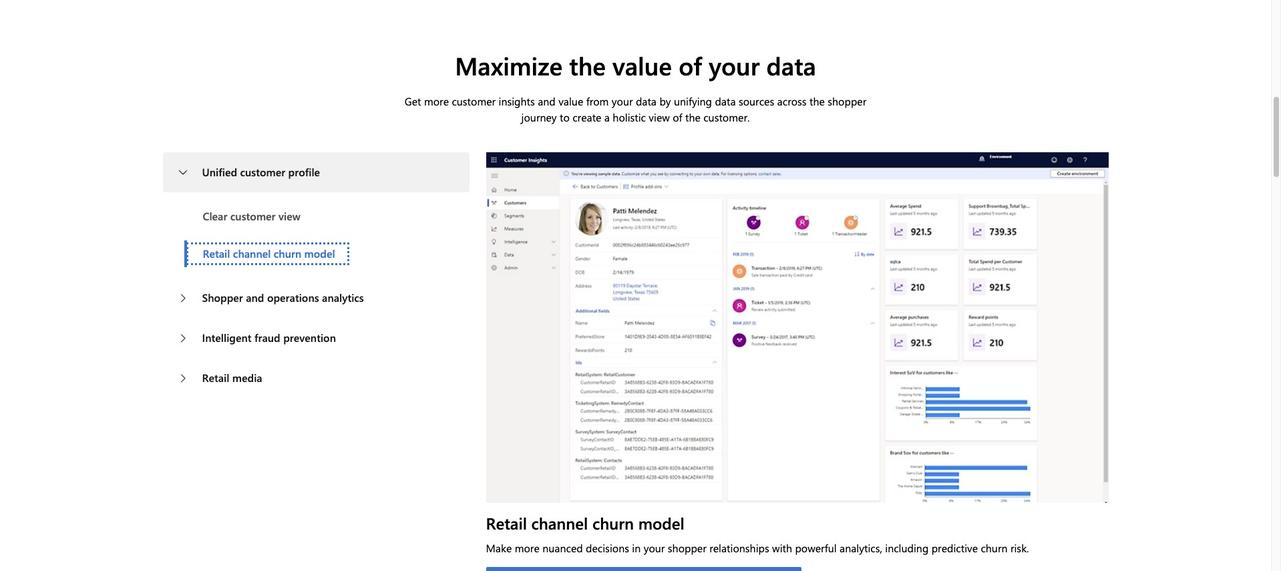 Task type: describe. For each thing, give the bounding box(es) containing it.
shopper inside get more customer insights and value from your data by unifying data sources across the shopper journey to create a holistic view of the customer.
[[828, 95, 867, 109]]

analytics
[[322, 291, 364, 305]]

your inside get more customer insights and value from your data by unifying data sources across the shopper journey to create a holistic view of the customer.
[[612, 95, 633, 109]]

more customer
[[424, 95, 496, 109]]

view inside get more customer insights and value from your data by unifying data sources across the shopper journey to create a holistic view of the customer.
[[649, 111, 670, 125]]

shopper and operations analytics button
[[163, 278, 470, 318]]

1 horizontal spatial data
[[715, 95, 736, 109]]

powerful
[[796, 542, 837, 556]]

1 horizontal spatial the
[[686, 111, 701, 125]]

retail for retail media dropdown button
[[202, 371, 230, 385]]

of inside get more customer insights and value from your data by unifying data sources across the shopper journey to create a holistic view of the customer.
[[673, 111, 683, 125]]

maximize
[[455, 49, 563, 82]]

in
[[632, 542, 641, 556]]

nuanced
[[543, 542, 583, 556]]

unifying
[[674, 95, 712, 109]]

unified
[[202, 165, 237, 179]]

2 horizontal spatial data
[[767, 49, 817, 82]]

including
[[886, 542, 929, 556]]

customer for clear
[[230, 209, 276, 224]]

2 vertical spatial churn
[[981, 542, 1008, 556]]

1 vertical spatial model
[[639, 512, 685, 534]]

create
[[573, 111, 602, 125]]

with
[[773, 542, 793, 556]]

1 vertical spatial retail channel churn model
[[486, 512, 685, 534]]

maximize the value of your data
[[455, 49, 817, 82]]

risk.
[[1011, 542, 1030, 556]]

sources
[[739, 95, 775, 109]]

profile
[[288, 165, 320, 179]]

2 horizontal spatial your
[[709, 49, 760, 82]]

0 vertical spatial value
[[613, 49, 672, 82]]

decisions
[[586, 542, 629, 556]]

to
[[560, 111, 570, 125]]

predictive
[[932, 542, 978, 556]]

by
[[660, 95, 671, 109]]

get more customer insights and value from your data by unifying data sources across the shopper journey to create a holistic view of the customer.
[[405, 95, 867, 125]]

0 horizontal spatial data
[[636, 95, 657, 109]]

0 horizontal spatial shopper
[[668, 542, 707, 556]]

retail media
[[202, 371, 262, 385]]

value inside get more customer insights and value from your data by unifying data sources across the shopper journey to create a holistic view of the customer.
[[559, 95, 584, 109]]

retail channel churn model link
[[184, 241, 351, 268]]

tab list containing clear customer view
[[184, 203, 351, 278]]

relationships
[[710, 542, 770, 556]]

1 horizontal spatial channel
[[532, 512, 588, 534]]



Task type: vqa. For each thing, say whether or not it's contained in the screenshot.
from
yes



Task type: locate. For each thing, give the bounding box(es) containing it.
retail for retail channel churn model link
[[203, 247, 230, 261]]

customer for unified
[[240, 165, 285, 179]]

0 horizontal spatial and
[[246, 291, 264, 305]]

unified customer profile
[[202, 165, 320, 179]]

1 horizontal spatial shopper
[[828, 95, 867, 109]]

shopper
[[828, 95, 867, 109], [668, 542, 707, 556]]

1 vertical spatial your
[[612, 95, 633, 109]]

data up across
[[767, 49, 817, 82]]

intelligent
[[202, 331, 252, 345]]

retail channel churn model down clear customer view link
[[203, 247, 335, 261]]

1 vertical spatial of
[[673, 111, 683, 125]]

make
[[486, 542, 512, 556]]

your right in
[[644, 542, 665, 556]]

retail channel churn model up decisions
[[486, 512, 685, 534]]

of down unifying
[[673, 111, 683, 125]]

channel
[[233, 247, 271, 261], [532, 512, 588, 534]]

get
[[405, 95, 421, 109]]

0 horizontal spatial model
[[304, 247, 335, 261]]

2 vertical spatial retail
[[486, 512, 527, 534]]

0 vertical spatial view
[[649, 111, 670, 125]]

tab list
[[184, 203, 351, 278]]

0 horizontal spatial the
[[570, 49, 606, 82]]

0 vertical spatial churn
[[274, 247, 302, 261]]

shopper right in
[[668, 542, 707, 556]]

customer inside dropdown button
[[240, 165, 285, 179]]

journey
[[522, 111, 557, 125]]

view
[[649, 111, 670, 125], [279, 209, 301, 224]]

1 vertical spatial and
[[246, 291, 264, 305]]

a
[[605, 111, 610, 125]]

1 horizontal spatial value
[[613, 49, 672, 82]]

the
[[570, 49, 606, 82], [810, 95, 825, 109], [686, 111, 701, 125]]

churn left risk.
[[981, 542, 1008, 556]]

retail channel churn model
[[203, 247, 335, 261], [486, 512, 685, 534]]

value up to
[[559, 95, 584, 109]]

customer inside tab list
[[230, 209, 276, 224]]

customer left profile
[[240, 165, 285, 179]]

model up shopper and operations analytics dropdown button
[[304, 247, 335, 261]]

data left by
[[636, 95, 657, 109]]

insights
[[499, 95, 535, 109]]

view inside tab list
[[279, 209, 301, 224]]

of up unifying
[[679, 49, 702, 82]]

prevention
[[283, 331, 336, 345]]

view up retail channel churn model link
[[279, 209, 301, 224]]

the up the from
[[570, 49, 606, 82]]

view down by
[[649, 111, 670, 125]]

2 vertical spatial the
[[686, 111, 701, 125]]

across
[[778, 95, 807, 109]]

retail
[[203, 247, 230, 261], [202, 371, 230, 385], [486, 512, 527, 534]]

media
[[232, 371, 262, 385]]

1 horizontal spatial churn
[[593, 512, 634, 534]]

retail up make
[[486, 512, 527, 534]]

0 horizontal spatial your
[[612, 95, 633, 109]]

0 horizontal spatial retail channel churn model
[[203, 247, 335, 261]]

microsoft-cloud-for-retail tab list
[[0, 0, 1272, 25]]

channel down clear customer view
[[233, 247, 271, 261]]

0 vertical spatial your
[[709, 49, 760, 82]]

0 horizontal spatial channel
[[233, 247, 271, 261]]

retail channel churn model inside retail channel churn model link
[[203, 247, 335, 261]]

from
[[587, 95, 609, 109]]

1 vertical spatial view
[[279, 209, 301, 224]]

and inside shopper and operations analytics dropdown button
[[246, 291, 264, 305]]

1 vertical spatial customer
[[230, 209, 276, 224]]

your
[[709, 49, 760, 82], [612, 95, 633, 109], [644, 542, 665, 556]]

make more nuanced decisions in your shopper relationships with powerful analytics, including predictive churn risk.
[[486, 542, 1030, 556]]

2 horizontal spatial churn
[[981, 542, 1008, 556]]

retail inside retail media dropdown button
[[202, 371, 230, 385]]

1 horizontal spatial model
[[639, 512, 685, 534]]

1 vertical spatial retail
[[202, 371, 230, 385]]

and up journey
[[538, 95, 556, 109]]

churn inside retail channel churn model link
[[274, 247, 302, 261]]

value
[[613, 49, 672, 82], [559, 95, 584, 109]]

0 vertical spatial the
[[570, 49, 606, 82]]

your up the sources
[[709, 49, 760, 82]]

0 vertical spatial model
[[304, 247, 335, 261]]

1 horizontal spatial view
[[649, 111, 670, 125]]

shopper
[[202, 291, 243, 305]]

customer right clear on the left top of page
[[230, 209, 276, 224]]

unified customer profile button
[[163, 153, 470, 193]]

and right shopper
[[246, 291, 264, 305]]

0 vertical spatial shopper
[[828, 95, 867, 109]]

churn up decisions
[[593, 512, 634, 534]]

0 horizontal spatial value
[[559, 95, 584, 109]]

shopper right across
[[828, 95, 867, 109]]

clear
[[203, 209, 227, 224]]

retail inside retail channel churn model link
[[203, 247, 230, 261]]

intelligent fraud prevention
[[202, 331, 336, 345]]

customer.
[[704, 111, 750, 125]]

data up customer.
[[715, 95, 736, 109]]

and inside get more customer insights and value from your data by unifying data sources across the shopper journey to create a holistic view of the customer.
[[538, 95, 556, 109]]

intelligent fraud prevention button
[[163, 318, 470, 359]]

1 horizontal spatial your
[[644, 542, 665, 556]]

0 vertical spatial retail
[[203, 247, 230, 261]]

operations
[[267, 291, 319, 305]]

0 vertical spatial retail channel churn model
[[203, 247, 335, 261]]

the down unifying
[[686, 111, 701, 125]]

retail left media
[[202, 371, 230, 385]]

fraud
[[255, 331, 281, 345]]

retail media button
[[163, 359, 470, 399]]

0 vertical spatial of
[[679, 49, 702, 82]]

and
[[538, 95, 556, 109], [246, 291, 264, 305]]

model
[[304, 247, 335, 261], [639, 512, 685, 534]]

customer
[[240, 165, 285, 179], [230, 209, 276, 224]]

churn down clear customer view link
[[274, 247, 302, 261]]

1 vertical spatial channel
[[532, 512, 588, 534]]

0 horizontal spatial view
[[279, 209, 301, 224]]

more
[[515, 542, 540, 556]]

clear customer view link
[[187, 203, 351, 230]]

retail down clear on the left top of page
[[203, 247, 230, 261]]

churn
[[274, 247, 302, 261], [593, 512, 634, 534], [981, 542, 1008, 556]]

of
[[679, 49, 702, 82], [673, 111, 683, 125]]

1 vertical spatial the
[[810, 95, 825, 109]]

2 vertical spatial your
[[644, 542, 665, 556]]

1 vertical spatial churn
[[593, 512, 634, 534]]

value up by
[[613, 49, 672, 82]]

data
[[767, 49, 817, 82], [636, 95, 657, 109], [715, 95, 736, 109]]

2 horizontal spatial the
[[810, 95, 825, 109]]

0 vertical spatial and
[[538, 95, 556, 109]]

1 vertical spatial value
[[559, 95, 584, 109]]

channel up the nuanced
[[532, 512, 588, 534]]

1 horizontal spatial retail channel churn model
[[486, 512, 685, 534]]

model up in
[[639, 512, 685, 534]]

0 vertical spatial customer
[[240, 165, 285, 179]]

0 vertical spatial channel
[[233, 247, 271, 261]]

your up holistic
[[612, 95, 633, 109]]

clear customer view
[[203, 209, 301, 224]]

1 horizontal spatial and
[[538, 95, 556, 109]]

holistic
[[613, 111, 646, 125]]

shopper and operations analytics
[[202, 291, 364, 305]]

1 vertical spatial shopper
[[668, 542, 707, 556]]

0 horizontal spatial churn
[[274, 247, 302, 261]]

analytics,
[[840, 542, 883, 556]]

the right across
[[810, 95, 825, 109]]



